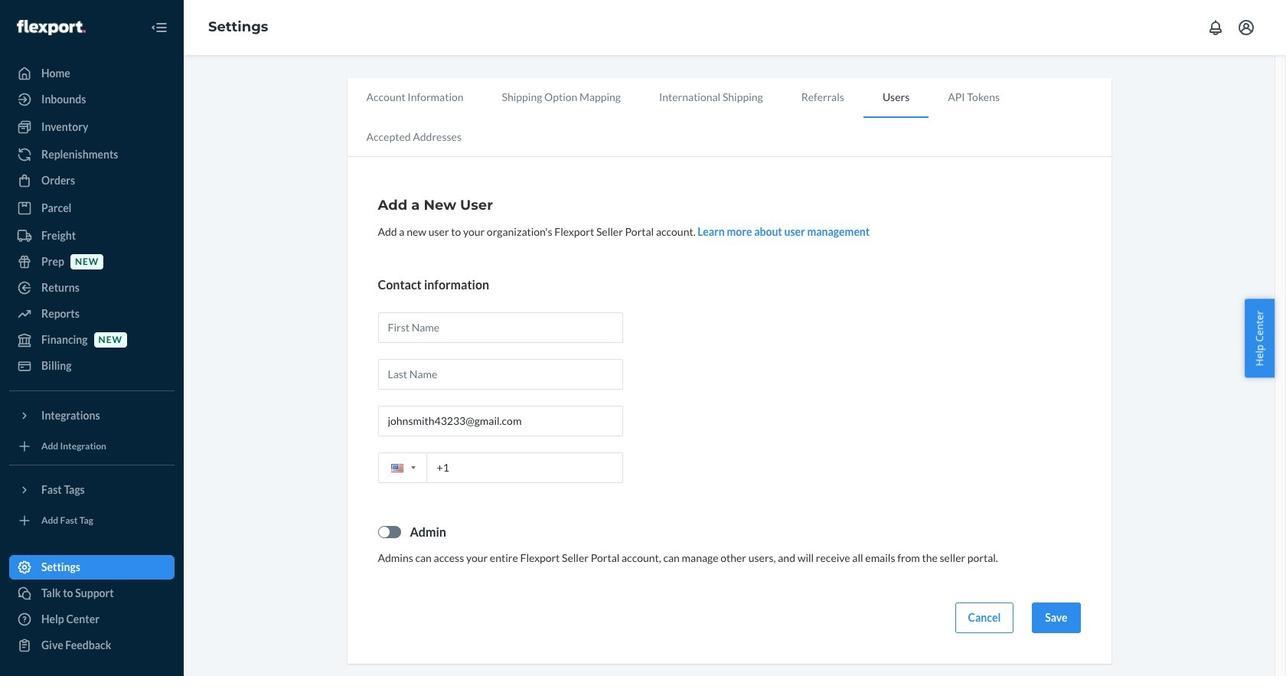 Task type: locate. For each thing, give the bounding box(es) containing it.
First Name text field
[[378, 312, 623, 343]]

united states: + 1 image
[[411, 467, 416, 470]]

close navigation image
[[150, 18, 169, 37]]

Email text field
[[378, 406, 623, 436]]

tab list
[[347, 78, 1112, 157]]

tab
[[347, 78, 483, 116], [483, 78, 640, 116], [640, 78, 783, 116], [783, 78, 864, 116], [864, 78, 929, 118], [929, 78, 1019, 116], [347, 118, 481, 156]]

flexport logo image
[[17, 20, 86, 35]]

open account menu image
[[1238, 18, 1256, 37]]



Task type: vqa. For each thing, say whether or not it's contained in the screenshot.
Give Feedback
no



Task type: describe. For each thing, give the bounding box(es) containing it.
1 (702) 123-4567 telephone field
[[378, 453, 623, 483]]

open notifications image
[[1207, 18, 1226, 37]]

Last Name text field
[[378, 359, 623, 390]]



